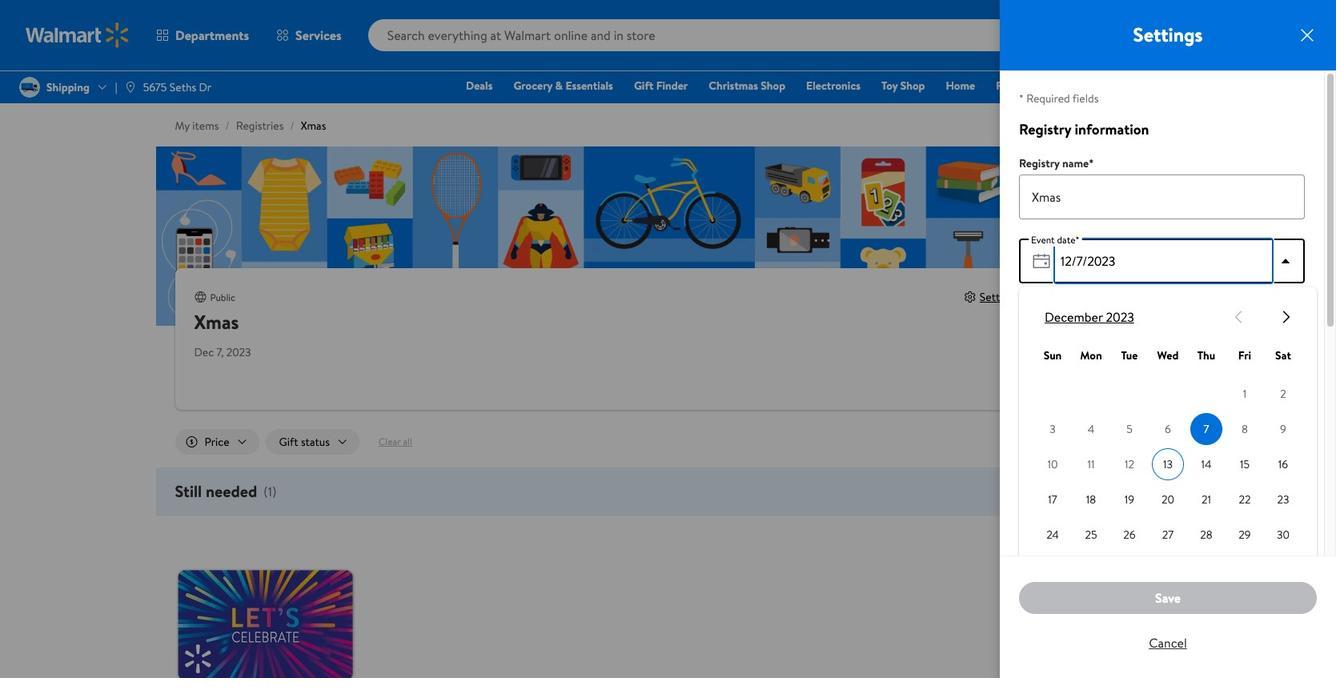 Task type: locate. For each thing, give the bounding box(es) containing it.
(
[[264, 483, 268, 501]]

gift
[[634, 78, 654, 94], [1054, 78, 1074, 94]]

registry down "required"
[[1020, 119, 1072, 139]]

a
[[1042, 298, 1048, 314]]

2 vertical spatial registry
[[1020, 376, 1060, 392]]

1 vertical spatial registry
[[1020, 155, 1060, 171]]

0 horizontal spatial and
[[1067, 553, 1082, 567]]

sort
[[1015, 431, 1039, 449]]

and left state.
[[1067, 553, 1082, 567]]

0 horizontal spatial 1
[[268, 483, 272, 501]]

1 horizontal spatial shop
[[901, 78, 925, 94]]

1 / from the left
[[225, 118, 230, 134]]

registries
[[236, 118, 284, 134]]

registry for registry description
[[1020, 376, 1060, 392]]

settings
[[1134, 21, 1203, 48], [980, 289, 1020, 305]]

0
[[1030, 327, 1051, 374]]

xmas right registries
[[301, 118, 326, 134]]

15
[[1240, 456, 1250, 472]]

event
[[1032, 233, 1055, 246]]

needed
[[206, 481, 257, 502]]

0 horizontal spatial settings
[[980, 289, 1020, 305]]

can left still
[[1206, 567, 1220, 581]]

26
[[1124, 527, 1136, 543]]

3 registry from the top
[[1020, 376, 1060, 392]]

30
[[1277, 527, 1290, 543]]

0 vertical spatial registry
[[1020, 119, 1072, 139]]

1 horizontal spatial 2023
[[1106, 308, 1135, 326]]

1 horizontal spatial and
[[1085, 567, 1100, 581]]

Search search field
[[368, 19, 1066, 51]]

gift cards link
[[1047, 77, 1112, 95]]

can
[[1073, 540, 1087, 553], [1206, 567, 1220, 581]]

if
[[1109, 553, 1115, 567]]

2
[[1281, 386, 1287, 402]]

1 horizontal spatial gift
[[1054, 78, 1074, 94]]

search
[[1090, 540, 1117, 553]]

cancel
[[1149, 634, 1188, 652]]

Registry description text field
[[1020, 396, 1305, 498]]

0 horizontal spatial 28
[[1201, 527, 1213, 543]]

1 vertical spatial 1
[[1244, 386, 1247, 402]]

0 vertical spatial settings
[[1134, 21, 1203, 48]]

0 horizontal spatial shop
[[761, 78, 786, 94]]

registry name*
[[1020, 155, 1094, 171]]

0 horizontal spatial be
[[1128, 567, 1138, 581]]

1 right needed
[[268, 483, 272, 501]]

this
[[1085, 289, 1102, 305], [1172, 553, 1187, 567]]

/ right items
[[225, 118, 230, 134]]

shop right toy
[[901, 78, 925, 94]]

this left box,
[[1172, 553, 1187, 567]]

1 vertical spatial xmas
[[194, 308, 239, 336]]

registry information
[[1020, 119, 1150, 139]]

registry down sun
[[1020, 376, 1060, 392]]

1 vertical spatial 28
[[1201, 527, 1213, 543]]

your right box,
[[1209, 553, 1227, 567]]

4
[[1088, 421, 1095, 437]]

29
[[1239, 527, 1251, 543]]

0 vertical spatial this
[[1085, 289, 1102, 305]]

let's celebrate walmart gift card image
[[175, 536, 356, 678]]

xmas link
[[301, 118, 326, 134]]

uncheck
[[1135, 553, 1170, 567]]

location*
[[1050, 298, 1095, 314]]

my
[[1074, 517, 1089, 533]]

0 horizontal spatial 2023
[[226, 344, 251, 360]]

state.
[[1084, 553, 1107, 567]]

0 horizontal spatial can
[[1073, 540, 1087, 553]]

16 button
[[1268, 448, 1300, 481]]

1 button
[[1229, 378, 1261, 410]]

2 shop from the left
[[901, 78, 925, 94]]

2023 down share this registry
[[1106, 308, 1135, 326]]

1 vertical spatial this
[[1172, 553, 1187, 567]]

gift finder link
[[627, 77, 695, 95]]

on
[[1189, 540, 1199, 553]]

0 horizontal spatial gift
[[634, 78, 654, 94]]

required
[[1027, 90, 1071, 107]]

1
[[1117, 327, 1129, 374], [1244, 386, 1247, 402], [268, 483, 272, 501]]

1 horizontal spatial 28
[[1305, 17, 1315, 31]]

still needed ( 1 )
[[175, 481, 277, 502]]

17
[[1049, 492, 1058, 508]]

22 button
[[1229, 484, 1261, 516]]

2023
[[1106, 308, 1135, 326], [226, 344, 251, 360]]

registry left the name*
[[1020, 155, 1060, 171]]

previous month image
[[1229, 308, 1249, 327]]

shop for toy shop
[[901, 78, 925, 94]]

still
[[175, 481, 202, 502]]

2 horizontal spatial 1
[[1244, 386, 1247, 402]]

2 registry from the top
[[1020, 155, 1060, 171]]

2 vertical spatial 1
[[268, 483, 272, 501]]

be right "won't"
[[1128, 567, 1138, 581]]

0 horizontal spatial /
[[225, 118, 230, 134]]

your right using
[[1282, 540, 1301, 553]]

electronics link
[[799, 77, 868, 95]]

2023 right 7,
[[226, 344, 251, 360]]

20
[[1162, 492, 1175, 508]]

1 horizontal spatial can
[[1206, 567, 1220, 581]]

27
[[1163, 527, 1174, 543]]

0 vertical spatial 28
[[1305, 17, 1315, 31]]

toy shop
[[882, 78, 925, 94]]

you
[[1189, 567, 1204, 581]]

for
[[1119, 540, 1131, 553]]

1 horizontal spatial this
[[1172, 553, 1187, 567]]

xmas down public
[[194, 308, 239, 336]]

14
[[1202, 456, 1212, 472]]

this up "december 2023" button
[[1085, 289, 1102, 305]]

and left "won't"
[[1085, 567, 1100, 581]]

1 right 'mon'
[[1117, 327, 1129, 374]]

22
[[1239, 492, 1251, 508]]

0 horizontal spatial your
[[1133, 540, 1152, 553]]

1 gift from the left
[[634, 78, 654, 94]]

8
[[1242, 421, 1249, 437]]

13 button
[[1152, 448, 1184, 481]]

your right for on the bottom right of page
[[1133, 540, 1152, 553]]

Walmart Site-Wide search field
[[368, 19, 1066, 51]]

0 vertical spatial can
[[1073, 540, 1087, 553]]

registry
[[1020, 119, 1072, 139], [1020, 155, 1060, 171], [1020, 376, 1060, 392]]

people can search for your registry on walmart.com using your name and state. if you uncheck this box, your registry will be set to private and won't be searchable. you can still share the link via email or facebook.
[[1042, 540, 1305, 594]]

shop right christmas
[[761, 78, 786, 94]]

home link
[[939, 77, 983, 95]]

1 vertical spatial can
[[1206, 567, 1220, 581]]

sort by
[[1015, 431, 1055, 449]]

dec 7, 2023
[[194, 344, 251, 360]]

1 up 8
[[1244, 386, 1247, 402]]

can down my
[[1073, 540, 1087, 553]]

28 right on
[[1201, 527, 1213, 543]]

12 button
[[1114, 448, 1146, 481]]

11 button
[[1076, 448, 1108, 481]]

0 vertical spatial xmas
[[301, 118, 326, 134]]

date*
[[1058, 233, 1080, 246]]

1 horizontal spatial /
[[290, 118, 294, 134]]

1 shop from the left
[[761, 78, 786, 94]]

1 vertical spatial settings
[[980, 289, 1020, 305]]

walmart.com
[[1201, 540, 1256, 553]]

be left set
[[1280, 553, 1290, 567]]

essentials
[[566, 78, 613, 94]]

3
[[1050, 421, 1056, 437]]

settings button
[[964, 289, 1020, 305]]

1 inside button
[[1244, 386, 1247, 402]]

gift inside gift finder link
[[634, 78, 654, 94]]

1 registry from the top
[[1020, 119, 1072, 139]]

28 inside button
[[1201, 527, 1213, 543]]

items
[[192, 118, 219, 134]]

2 gift from the left
[[1054, 78, 1074, 94]]

private
[[1053, 567, 1083, 581]]

my
[[175, 118, 190, 134]]

1 horizontal spatial settings
[[1134, 21, 1203, 48]]

0 vertical spatial 2023
[[1106, 308, 1135, 326]]

0 vertical spatial 1
[[1117, 327, 1129, 374]]

30 button
[[1268, 519, 1300, 551]]

/ left xmas link
[[290, 118, 294, 134]]

28 up "$4,359.54"
[[1305, 17, 1315, 31]]

1 inside still needed ( 1 )
[[268, 483, 272, 501]]

5 button
[[1114, 413, 1146, 445]]

gift inside gift cards link
[[1054, 78, 1074, 94]]

11
[[1088, 456, 1095, 472]]

be
[[1280, 553, 1290, 567], [1128, 567, 1138, 581]]



Task type: vqa. For each thing, say whether or not it's contained in the screenshot.


Task type: describe. For each thing, give the bounding box(es) containing it.
25 button
[[1076, 519, 1108, 551]]

deals
[[466, 78, 493, 94]]

21 button
[[1191, 484, 1223, 516]]

box,
[[1189, 553, 1207, 567]]

0 horizontal spatial this
[[1085, 289, 1102, 305]]

collapse date picker image
[[1277, 251, 1296, 271]]

share this registry button
[[1039, 289, 1142, 305]]

Registry name* text field
[[1020, 175, 1305, 219]]

Make my registry public checkbox
[[1020, 518, 1035, 533]]

27 button
[[1152, 519, 1184, 551]]

&
[[555, 78, 563, 94]]

description
[[1063, 376, 1118, 392]]

1 horizontal spatial your
[[1209, 553, 1227, 567]]

you
[[1118, 553, 1133, 567]]

15 button
[[1229, 448, 1261, 481]]

24
[[1047, 527, 1059, 543]]

clear all
[[379, 435, 412, 449]]

registry for registry information
[[1020, 119, 1072, 139]]

public
[[1132, 517, 1162, 533]]

next month image
[[1277, 308, 1297, 327]]

christmas
[[709, 78, 758, 94]]

gift finder
[[634, 78, 688, 94]]

deals link
[[459, 77, 500, 95]]

cancel button
[[1020, 627, 1317, 659]]

1 horizontal spatial be
[[1280, 553, 1290, 567]]

by
[[1042, 431, 1055, 449]]

1 horizontal spatial xmas
[[301, 118, 326, 134]]

via
[[1042, 581, 1053, 594]]

1 horizontal spatial 1
[[1117, 327, 1129, 374]]

1 vertical spatial 2023
[[226, 344, 251, 360]]

facebook.
[[1091, 581, 1131, 594]]

3 button
[[1037, 413, 1069, 445]]

7,
[[217, 344, 224, 360]]

26 button
[[1114, 519, 1146, 551]]

december 2023 button
[[1045, 308, 1135, 326]]

23 button
[[1268, 484, 1300, 516]]

0 purchased
[[1016, 327, 1066, 391]]

settings inside dialog
[[1134, 21, 1203, 48]]

toy
[[882, 78, 898, 94]]

16
[[1279, 456, 1289, 472]]

share this registry
[[1055, 289, 1142, 305]]

shop for christmas shop
[[761, 78, 786, 94]]

december
[[1045, 308, 1103, 326]]

sun
[[1044, 348, 1062, 364]]

information
[[1075, 119, 1150, 139]]

)
[[272, 483, 277, 501]]

add a location*
[[1020, 298, 1095, 314]]

will
[[1264, 553, 1278, 567]]

* required fields
[[1020, 90, 1099, 107]]

7 button
[[1191, 413, 1223, 445]]

2 horizontal spatial your
[[1282, 540, 1301, 553]]

grocery & essentials link
[[506, 77, 621, 95]]

18
[[1087, 492, 1097, 508]]

2 button
[[1268, 378, 1300, 410]]

19 button
[[1114, 484, 1146, 516]]

9 button
[[1268, 413, 1300, 445]]

christmas shop link
[[702, 77, 793, 95]]

name
[[1042, 553, 1065, 567]]

mon
[[1081, 348, 1103, 364]]

gift for gift cards
[[1054, 78, 1074, 94]]

25
[[1086, 527, 1098, 543]]

my items link
[[175, 118, 219, 134]]

settings dialog
[[1000, 0, 1337, 678]]

the
[[1264, 567, 1278, 581]]

set
[[1292, 553, 1305, 567]]

gift for gift finder
[[634, 78, 654, 94]]

20 button
[[1152, 484, 1184, 516]]

finder
[[656, 78, 688, 94]]

public
[[210, 291, 235, 304]]

13
[[1164, 456, 1173, 472]]

walmart image
[[26, 22, 130, 48]]

7
[[1204, 421, 1210, 437]]

6 button
[[1152, 413, 1184, 445]]

email
[[1056, 581, 1078, 594]]

still
[[1223, 567, 1237, 581]]

0 horizontal spatial xmas
[[194, 308, 239, 336]]

link
[[1280, 567, 1294, 581]]

event date*
[[1032, 233, 1080, 246]]

this inside people can search for your registry on walmart.com using your name and state. if you uncheck this box, your registry will be set to private and won't be searchable. you can still share the link via email or facebook.
[[1172, 553, 1187, 567]]

to
[[1042, 567, 1051, 581]]

Event date* text field
[[1055, 239, 1273, 284]]

add
[[1020, 298, 1040, 314]]

tue
[[1122, 348, 1138, 364]]

share
[[1055, 289, 1082, 305]]

21
[[1202, 492, 1212, 508]]

17 button
[[1037, 484, 1069, 516]]

thu
[[1198, 348, 1216, 364]]

registry for registry name*
[[1020, 155, 1060, 171]]

9
[[1281, 421, 1287, 437]]

grocery & essentials
[[514, 78, 613, 94]]

10 button
[[1037, 448, 1069, 481]]

my items / registries / xmas
[[175, 118, 326, 134]]

grocery
[[514, 78, 553, 94]]

19
[[1125, 492, 1135, 508]]

close dialog image
[[1298, 26, 1317, 45]]

sat
[[1276, 348, 1292, 364]]

december 2023
[[1045, 308, 1135, 326]]

18 button
[[1076, 484, 1108, 516]]

won't
[[1102, 567, 1125, 581]]

or
[[1080, 581, 1089, 594]]

2023 inside settings dialog
[[1106, 308, 1135, 326]]

2 / from the left
[[290, 118, 294, 134]]



